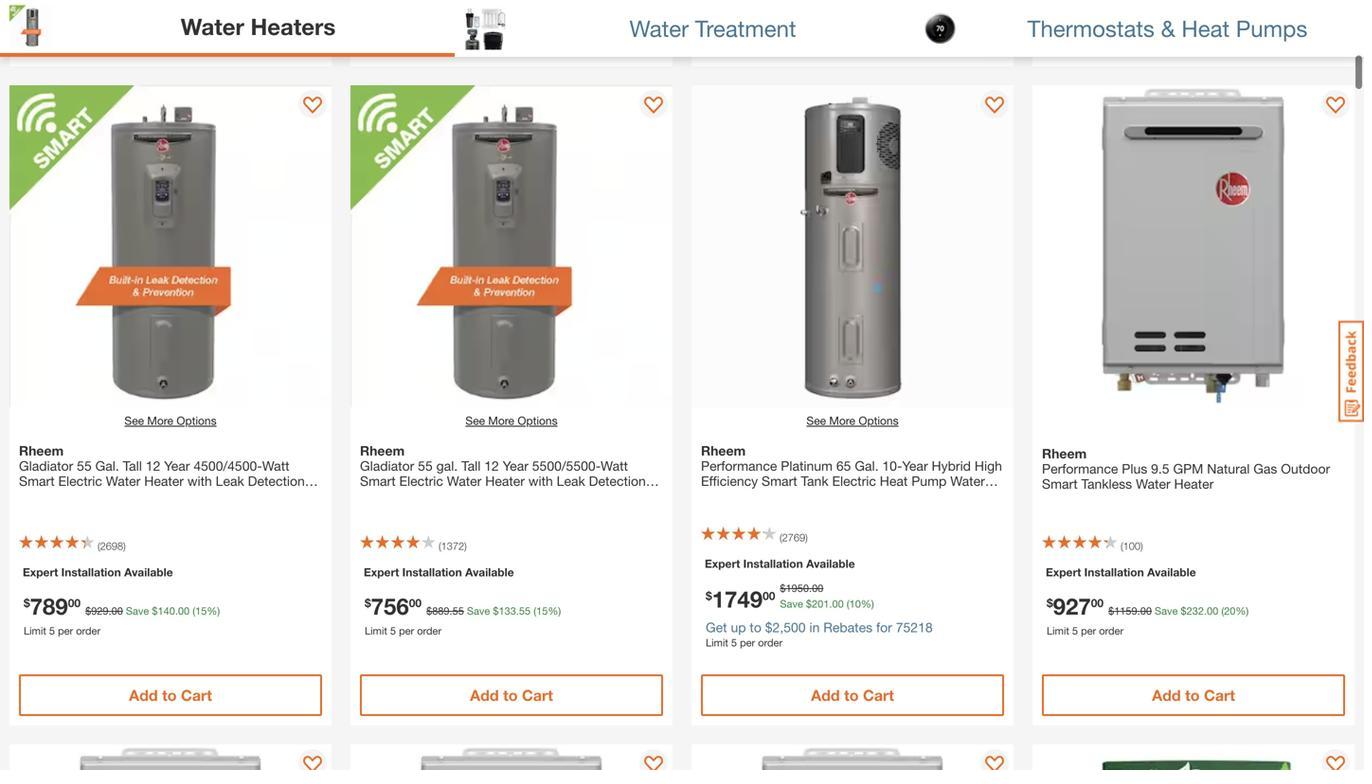 Task type: describe. For each thing, give the bounding box(es) containing it.
00 left 1950
[[763, 589, 775, 603]]

927
[[1053, 593, 1091, 620]]

3 more from the left
[[830, 414, 856, 427]]

more for 789
[[147, 414, 173, 427]]

15 for 756
[[536, 605, 548, 617]]

up
[[731, 620, 746, 635]]

1950
[[786, 582, 809, 595]]

save for 927
[[1155, 605, 1178, 617]]

9.5
[[1151, 461, 1170, 477]]

auto for 789
[[45, 488, 73, 504]]

( 2769 )
[[780, 532, 808, 544]]

5 inside $ 1749 00 $ 1950 . 00 save $ 201 . 00 ( 10 %) get up to $2,500 in  rebates for 75218 limit 5 per order
[[731, 637, 737, 649]]

5 for 927
[[1073, 625, 1078, 637]]

water inside rheem performance plus 9.5 gpm natural gas outdoor smart tankless water heater
[[1136, 476, 1171, 492]]

( 1372 )
[[439, 540, 467, 552]]

per for 789
[[58, 625, 73, 637]]

tall for 789
[[123, 458, 142, 474]]

$ left 20
[[1181, 605, 1187, 617]]

performance for 927
[[1042, 461, 1118, 477]]

3 see more options from the left
[[807, 414, 899, 427]]

133
[[499, 605, 516, 617]]

thermostats & heat pumps button
[[910, 0, 1364, 57]]

5 for 756
[[390, 625, 396, 637]]

per for 927
[[1081, 625, 1096, 637]]

$ right 929
[[152, 605, 158, 617]]

3 see from the left
[[807, 414, 826, 427]]

pump
[[912, 473, 947, 489]]

. right 929
[[175, 605, 178, 617]]

00 right 1159
[[1141, 605, 1152, 617]]

display image for performance plus 8.4 gpm natural gas outdoor smart tankless water heater "image"
[[985, 756, 1004, 770]]

3 options from the left
[[859, 414, 899, 427]]

save for 756
[[467, 605, 490, 617]]

$2,500
[[765, 620, 806, 635]]

heater inside rheem performance plus 9.5 gpm natural gas outdoor smart tankless water heater
[[1174, 476, 1214, 492]]

expert installation available for 1749
[[705, 557, 855, 570]]

rebates
[[824, 620, 873, 635]]

rheem performance plus 9.5 gpm natural gas outdoor smart tankless water heater
[[1042, 446, 1331, 492]]

per inside $ 1749 00 $ 1950 . 00 save $ 201 . 00 ( 10 %) get up to $2,500 in  rebates for 75218 limit 5 per order
[[740, 637, 755, 649]]

gas
[[1254, 461, 1278, 477]]

year for 756
[[503, 458, 529, 474]]

756
[[371, 593, 409, 620]]

232
[[1187, 605, 1204, 617]]

get
[[706, 620, 727, 635]]

rheem for 756
[[360, 443, 405, 459]]

) for 789
[[123, 540, 126, 552]]

options for 756
[[518, 414, 558, 427]]

889
[[432, 605, 450, 617]]

gladiator 55 gal. tall 12 year 5500/5500-watt smart electric water heater with leak detection and auto shutoff image
[[351, 85, 673, 407]]

installation for 756
[[402, 566, 462, 579]]

see more options link for 756
[[466, 412, 558, 429]]

see for 756
[[466, 414, 485, 427]]

order for 927
[[1099, 625, 1124, 637]]

available for 756
[[465, 566, 514, 579]]

high
[[975, 458, 1002, 474]]

expert for 756
[[364, 566, 399, 579]]

gal. inside rheem performance platinum 65 gal. 10-year hybrid high efficiency smart tank electric heat pump water heater
[[855, 458, 879, 474]]

display image for 756
[[644, 97, 663, 116]]

00 inside $ 756 00 $ 889 . 55 save $ 133 . 55 ( 15 %) limit 5 per order
[[409, 596, 422, 610]]

$ up get
[[706, 589, 712, 603]]

limit for 756
[[365, 625, 387, 637]]

year inside rheem performance platinum 65 gal. 10-year hybrid high efficiency smart tank electric heat pump water heater
[[902, 458, 928, 474]]

performance plus 8.4 gpm natural gas outdoor smart tankless water heater image
[[692, 745, 1014, 770]]

order for 756
[[417, 625, 442, 637]]

( inside $ 927 00 $ 1159 . 00 save $ 232 . 00 ( 20 %) limit 5 per order
[[1222, 605, 1224, 617]]

water treatment image
[[464, 7, 507, 50]]

heater inside rheem gladiator 55 gal. tall 12 year 5500/5500-watt smart electric water heater with leak detection and auto shutoff
[[485, 473, 525, 489]]

$ down 1950
[[806, 598, 812, 610]]

shutoff for 756
[[418, 488, 460, 504]]

gladiator for 756
[[360, 458, 414, 474]]

heater inside rheem performance platinum 65 gal. 10-year hybrid high efficiency smart tank electric heat pump water heater
[[701, 488, 741, 504]]

( inside $ 789 00 $ 929 . 00 save $ 140 . 00 ( 15 %) limit 5 per order
[[193, 605, 195, 617]]

in
[[810, 620, 820, 635]]

and for 789
[[19, 488, 41, 504]]

00 left 929
[[68, 596, 81, 610]]

pumps
[[1236, 14, 1308, 41]]

rheem for 1749
[[701, 443, 746, 459]]

( 100 )
[[1121, 540, 1143, 552]]

water heaters image
[[9, 5, 52, 48]]

$ 756 00 $ 889 . 55 save $ 133 . 55 ( 15 %) limit 5 per order
[[365, 593, 561, 637]]

see more options for 756
[[466, 414, 558, 427]]

heat inside rheem performance platinum 65 gal. 10-year hybrid high efficiency smart tank electric heat pump water heater
[[880, 473, 908, 489]]

201
[[812, 598, 829, 610]]

smart inside rheem performance platinum 65 gal. 10-year hybrid high efficiency smart tank electric heat pump water heater
[[762, 473, 797, 489]]

feedback link image
[[1339, 320, 1364, 423]]

gal. inside rheem gladiator 55 gal. tall 12 year 4500/4500-watt smart electric water heater with leak detection and auto shutoff
[[95, 458, 119, 474]]

gladiator for 789
[[19, 458, 73, 474]]

platinum
[[781, 458, 833, 474]]

expert for 1749
[[705, 557, 740, 570]]

with for 756
[[529, 473, 553, 489]]

see for 789
[[125, 414, 144, 427]]

detection for 789
[[248, 473, 305, 489]]

wh-az021-m3 envo atami 21 kw 4 gpm electric tankless water heater image
[[1033, 745, 1355, 770]]

$ up $2,500
[[780, 582, 786, 595]]

$ right 889
[[493, 605, 499, 617]]

performance plus 7.0 gpm natural gas outdoor non-condensing tankless water heater image
[[9, 745, 332, 770]]

4500/4500-
[[194, 458, 262, 474]]

65
[[837, 458, 851, 474]]

water treatment
[[630, 14, 796, 41]]

plus
[[1122, 461, 1148, 477]]

2698
[[100, 540, 123, 552]]

gpm
[[1174, 461, 1204, 477]]

55 inside rheem gladiator 55 gal. tall 12 year 4500/4500-watt smart electric water heater with leak detection and auto shutoff
[[77, 458, 92, 474]]

$ left 889
[[365, 596, 371, 610]]

detection for 756
[[589, 473, 646, 489]]

( inside $ 1749 00 $ 1950 . 00 save $ 201 . 00 ( 10 %) get up to $2,500 in  rebates for 75218 limit 5 per order
[[847, 598, 850, 610]]

1159
[[1114, 605, 1138, 617]]

leak for 756
[[557, 473, 585, 489]]

. left 20
[[1204, 605, 1207, 617]]

00 right 140
[[178, 605, 190, 617]]

with for 789
[[187, 473, 212, 489]]

$ 789 00 $ 929 . 00 save $ 140 . 00 ( 15 %) limit 5 per order
[[24, 593, 220, 637]]

for
[[876, 620, 892, 635]]

per for 756
[[399, 625, 414, 637]]

. left 133
[[450, 605, 453, 617]]

water heaters
[[181, 13, 336, 40]]

rheem gladiator 55 gal. tall 12 year 5500/5500-watt smart electric water heater with leak detection and auto shutoff
[[360, 443, 646, 504]]

efficiency
[[701, 473, 758, 489]]

performance platinum 65 gal. 10-year hybrid high efficiency smart tank electric heat pump water heater image
[[692, 85, 1014, 407]]

save for 1749
[[780, 598, 803, 610]]

leak for 789
[[216, 473, 244, 489]]

limit for 927
[[1047, 625, 1070, 637]]

thermostats & heat pumps
[[1028, 14, 1308, 41]]

3 see more options link from the left
[[807, 412, 899, 429]]

10
[[850, 598, 861, 610]]

and for 756
[[360, 488, 382, 504]]

see more options for 789
[[125, 414, 217, 427]]

expert installation available for 756
[[364, 566, 514, 579]]

display image for 789
[[303, 97, 322, 116]]

140
[[158, 605, 175, 617]]



Task type: locate. For each thing, give the bounding box(es) containing it.
15 right 140
[[195, 605, 207, 617]]

1 horizontal spatial auto
[[386, 488, 414, 504]]

electric inside rheem performance platinum 65 gal. 10-year hybrid high efficiency smart tank electric heat pump water heater
[[832, 473, 876, 489]]

5500/5500-
[[532, 458, 601, 474]]

more
[[147, 414, 173, 427], [488, 414, 515, 427], [830, 414, 856, 427]]

2 leak from the left
[[557, 473, 585, 489]]

see
[[125, 414, 144, 427], [466, 414, 485, 427], [807, 414, 826, 427]]

per down 789
[[58, 625, 73, 637]]

available for 1749
[[806, 557, 855, 570]]

installation down ( 100 )
[[1085, 566, 1144, 579]]

year left '4500/4500-' on the left bottom of page
[[164, 458, 190, 474]]

0 horizontal spatial with
[[187, 473, 212, 489]]

) for 756
[[464, 540, 467, 552]]

see more options up rheem gladiator 55 gal. tall 12 year 4500/4500-watt smart electric water heater with leak detection and auto shutoff
[[125, 414, 217, 427]]

with inside rheem gladiator 55 gal. tall 12 year 4500/4500-watt smart electric water heater with leak detection and auto shutoff
[[187, 473, 212, 489]]

rheem
[[19, 443, 64, 459], [360, 443, 405, 459], [701, 443, 746, 459], [1042, 446, 1087, 461]]

789
[[30, 593, 68, 620]]

1 gladiator from the left
[[19, 458, 73, 474]]

tank
[[801, 473, 829, 489]]

2 see from the left
[[466, 414, 485, 427]]

expert installation available down ( 2698 )
[[23, 566, 173, 579]]

watt inside rheem gladiator 55 gal. tall 12 year 4500/4500-watt smart electric water heater with leak detection and auto shutoff
[[262, 458, 289, 474]]

2 with from the left
[[529, 473, 553, 489]]

watt for 789
[[262, 458, 289, 474]]

12
[[146, 458, 160, 474], [484, 458, 499, 474]]

2 and from the left
[[360, 488, 382, 504]]

75218
[[896, 620, 933, 635]]

2 see more options from the left
[[466, 414, 558, 427]]

per
[[58, 625, 73, 637], [399, 625, 414, 637], [1081, 625, 1096, 637], [740, 637, 755, 649]]

performance left plus
[[1042, 461, 1118, 477]]

1 horizontal spatial 12
[[484, 458, 499, 474]]

%) inside $ 1749 00 $ 1950 . 00 save $ 201 . 00 ( 10 %) get up to $2,500 in  rebates for 75218 limit 5 per order
[[861, 598, 874, 610]]

shutoff down gal.
[[418, 488, 460, 504]]

0 horizontal spatial see
[[125, 414, 144, 427]]

see more options
[[125, 414, 217, 427], [466, 414, 558, 427], [807, 414, 899, 427]]

15 right 133
[[536, 605, 548, 617]]

hybrid
[[932, 458, 971, 474]]

1 horizontal spatial more
[[488, 414, 515, 427]]

order down $2,500
[[758, 637, 783, 649]]

1 see more options link from the left
[[125, 412, 217, 429]]

1 horizontal spatial tall
[[462, 458, 481, 474]]

929
[[91, 605, 109, 617]]

1 horizontal spatial 15
[[536, 605, 548, 617]]

%) for 789
[[207, 605, 220, 617]]

year left hybrid
[[902, 458, 928, 474]]

electric for 756
[[399, 473, 443, 489]]

$
[[780, 582, 786, 595], [706, 589, 712, 603], [24, 596, 30, 610], [365, 596, 371, 610], [1047, 596, 1053, 610], [806, 598, 812, 610], [85, 605, 91, 617], [152, 605, 158, 617], [426, 605, 432, 617], [493, 605, 499, 617], [1109, 605, 1114, 617], [1181, 605, 1187, 617]]

performance
[[701, 458, 777, 474], [1042, 461, 1118, 477]]

1 auto from the left
[[45, 488, 73, 504]]

0 horizontal spatial heat
[[880, 473, 908, 489]]

save left 232
[[1155, 605, 1178, 617]]

order for 789
[[76, 625, 101, 637]]

watt inside rheem gladiator 55 gal. tall 12 year 5500/5500-watt smart electric water heater with leak detection and auto shutoff
[[601, 458, 628, 474]]

year for 789
[[164, 458, 190, 474]]

order down 889
[[417, 625, 442, 637]]

smart inside rheem gladiator 55 gal. tall 12 year 5500/5500-watt smart electric water heater with leak detection and auto shutoff
[[360, 473, 396, 489]]

0 horizontal spatial see more options
[[125, 414, 217, 427]]

shutoff inside rheem gladiator 55 gal. tall 12 year 4500/4500-watt smart electric water heater with leak detection and auto shutoff
[[76, 488, 119, 504]]

2 horizontal spatial year
[[902, 458, 928, 474]]

tall for 756
[[462, 458, 481, 474]]

available for 927
[[1148, 566, 1196, 579]]

%)
[[861, 598, 874, 610], [207, 605, 220, 617], [548, 605, 561, 617], [1236, 605, 1249, 617]]

rheem for 789
[[19, 443, 64, 459]]

display image for 927
[[1327, 97, 1346, 116]]

smart inside rheem performance plus 9.5 gpm natural gas outdoor smart tankless water heater
[[1042, 476, 1078, 492]]

electric right tank
[[832, 473, 876, 489]]

$ right "756"
[[426, 605, 432, 617]]

available up 133
[[465, 566, 514, 579]]

1 horizontal spatial options
[[518, 414, 558, 427]]

rheem performance platinum 65 gal. 10-year hybrid high efficiency smart tank electric heat pump water heater
[[701, 443, 1002, 504]]

00 left 10
[[832, 598, 844, 610]]

installation
[[744, 557, 803, 570], [61, 566, 121, 579], [402, 566, 462, 579], [1085, 566, 1144, 579]]

more for 756
[[488, 414, 515, 427]]

1 horizontal spatial shutoff
[[418, 488, 460, 504]]

order inside $ 927 00 $ 1159 . 00 save $ 232 . 00 ( 20 %) limit 5 per order
[[1099, 625, 1124, 637]]

per down 927
[[1081, 625, 1096, 637]]

15 for 789
[[195, 605, 207, 617]]

(
[[780, 532, 782, 544], [98, 540, 100, 552], [439, 540, 441, 552], [1121, 540, 1123, 552], [847, 598, 850, 610], [193, 605, 195, 617], [534, 605, 536, 617], [1222, 605, 1224, 617]]

2 options from the left
[[518, 414, 558, 427]]

with
[[187, 473, 212, 489], [529, 473, 553, 489]]

1 detection from the left
[[248, 473, 305, 489]]

1 horizontal spatial and
[[360, 488, 382, 504]]

00 left 889
[[409, 596, 422, 610]]

expert up 789
[[23, 566, 58, 579]]

leak
[[216, 473, 244, 489], [557, 473, 585, 489]]

5 inside $ 789 00 $ 929 . 00 save $ 140 . 00 ( 15 %) limit 5 per order
[[49, 625, 55, 637]]

1 with from the left
[[187, 473, 212, 489]]

thermostats
[[1028, 14, 1155, 41]]

1 display image from the left
[[985, 756, 1004, 770]]

limit inside $ 789 00 $ 929 . 00 save $ 140 . 00 ( 15 %) limit 5 per order
[[24, 625, 46, 637]]

0 horizontal spatial detection
[[248, 473, 305, 489]]

heat
[[1182, 14, 1230, 41], [880, 473, 908, 489]]

0 horizontal spatial watt
[[262, 458, 289, 474]]

limit inside $ 756 00 $ 889 . 55 save $ 133 . 55 ( 15 %) limit 5 per order
[[365, 625, 387, 637]]

) up $ 756 00 $ 889 . 55 save $ 133 . 55 ( 15 %) limit 5 per order
[[464, 540, 467, 552]]

installation for 789
[[61, 566, 121, 579]]

3 year from the left
[[902, 458, 928, 474]]

display image for the wh-az021-m3 envo atami 21 kw 4 gpm electric tankless water heater 'image'
[[1327, 756, 1346, 770]]

outdoor
[[1281, 461, 1331, 477]]

per inside $ 927 00 $ 1159 . 00 save $ 232 . 00 ( 20 %) limit 5 per order
[[1081, 625, 1096, 637]]

2 horizontal spatial see
[[807, 414, 826, 427]]

1 12 from the left
[[146, 458, 160, 474]]

20
[[1224, 605, 1236, 617]]

5 down up
[[731, 637, 737, 649]]

tall up ( 2698 )
[[123, 458, 142, 474]]

0 horizontal spatial display image
[[985, 756, 1004, 770]]

2 horizontal spatial options
[[859, 414, 899, 427]]

see up platinum
[[807, 414, 826, 427]]

save
[[780, 598, 803, 610], [126, 605, 149, 617], [467, 605, 490, 617], [1155, 605, 1178, 617]]

15
[[195, 605, 207, 617], [536, 605, 548, 617]]

0 horizontal spatial tall
[[123, 458, 142, 474]]

( 2698 )
[[98, 540, 126, 552]]

display image
[[985, 756, 1004, 770], [1327, 756, 1346, 770]]

and inside rheem gladiator 55 gal. tall 12 year 4500/4500-watt smart electric water heater with leak detection and auto shutoff
[[19, 488, 41, 504]]

installation for 927
[[1085, 566, 1144, 579]]

1 horizontal spatial with
[[529, 473, 553, 489]]

0 horizontal spatial shutoff
[[76, 488, 119, 504]]

1 horizontal spatial heat
[[1182, 14, 1230, 41]]

1749
[[712, 586, 763, 613]]

$ right 789
[[85, 605, 91, 617]]

00 right 929
[[111, 605, 123, 617]]

performance inside rheem performance platinum 65 gal. 10-year hybrid high efficiency smart tank electric heat pump water heater
[[701, 458, 777, 474]]

$ 927 00 $ 1159 . 00 save $ 232 . 00 ( 20 %) limit 5 per order
[[1047, 593, 1249, 637]]

performance for 1749
[[701, 458, 777, 474]]

electric for 789
[[58, 473, 102, 489]]

5 down "756"
[[390, 625, 396, 637]]

water heaters button
[[0, 0, 455, 57]]

$ right 927
[[1109, 605, 1114, 617]]

2 shutoff from the left
[[418, 488, 460, 504]]

expert installation available for 927
[[1046, 566, 1196, 579]]

expert installation available for 789
[[23, 566, 173, 579]]

1372
[[441, 540, 464, 552]]

order inside $ 1749 00 $ 1950 . 00 save $ 201 . 00 ( 10 %) get up to $2,500 in  rebates for 75218 limit 5 per order
[[758, 637, 783, 649]]

0 horizontal spatial performance
[[701, 458, 777, 474]]

. left 140
[[109, 605, 111, 617]]

5 for 789
[[49, 625, 55, 637]]

heaters
[[251, 13, 336, 40]]

5 inside $ 927 00 $ 1159 . 00 save $ 232 . 00 ( 20 %) limit 5 per order
[[1073, 625, 1078, 637]]

display image for 1749
[[985, 97, 1004, 116]]

2 electric from the left
[[399, 473, 443, 489]]

expert
[[705, 557, 740, 570], [23, 566, 58, 579], [364, 566, 399, 579], [1046, 566, 1081, 579]]

) for 1749
[[806, 532, 808, 544]]

shutoff
[[76, 488, 119, 504], [418, 488, 460, 504]]

order down 1159
[[1099, 625, 1124, 637]]

limit down "756"
[[365, 625, 387, 637]]

save down 1950
[[780, 598, 803, 610]]

tall right gal.
[[462, 458, 481, 474]]

1 shutoff from the left
[[76, 488, 119, 504]]

thermostats & heat pumps image
[[919, 7, 962, 50]]

available for 789
[[124, 566, 173, 579]]

55 inside rheem gladiator 55 gal. tall 12 year 5500/5500-watt smart electric water heater with leak detection and auto shutoff
[[418, 458, 433, 474]]

expert for 789
[[23, 566, 58, 579]]

15 inside $ 789 00 $ 929 . 00 save $ 140 . 00 ( 15 %) limit 5 per order
[[195, 605, 207, 617]]

0 horizontal spatial and
[[19, 488, 41, 504]]

00 left 1159
[[1091, 596, 1104, 610]]

installation down '( 1372 )'
[[402, 566, 462, 579]]

auto for 756
[[386, 488, 414, 504]]

1 tall from the left
[[123, 458, 142, 474]]

detection
[[248, 473, 305, 489], [589, 473, 646, 489]]

installation for 1749
[[744, 557, 803, 570]]

12 right gal.
[[484, 458, 499, 474]]

per down "756"
[[399, 625, 414, 637]]

15 inside $ 756 00 $ 889 . 55 save $ 133 . 55 ( 15 %) limit 5 per order
[[536, 605, 548, 617]]

water up "1372"
[[447, 473, 482, 489]]

limit inside $ 927 00 $ 1159 . 00 save $ 232 . 00 ( 20 %) limit 5 per order
[[1047, 625, 1070, 637]]

12 inside rheem gladiator 55 gal. tall 12 year 5500/5500-watt smart electric water heater with leak detection and auto shutoff
[[484, 458, 499, 474]]

1 15 from the left
[[195, 605, 207, 617]]

year left "5500/5500-"
[[503, 458, 529, 474]]

year inside rheem gladiator 55 gal. tall 12 year 4500/4500-watt smart electric water heater with leak detection and auto shutoff
[[164, 458, 190, 474]]

rheem inside rheem gladiator 55 gal. tall 12 year 5500/5500-watt smart electric water heater with leak detection and auto shutoff
[[360, 443, 405, 459]]

heater inside rheem gladiator 55 gal. tall 12 year 4500/4500-watt smart electric water heater with leak detection and auto shutoff
[[144, 473, 184, 489]]

gal.
[[95, 458, 119, 474], [855, 458, 879, 474]]

55
[[77, 458, 92, 474], [418, 458, 433, 474], [453, 605, 464, 617], [519, 605, 531, 617]]

1 electric from the left
[[58, 473, 102, 489]]

installation down ( 2769 )
[[744, 557, 803, 570]]

1 horizontal spatial gal.
[[855, 458, 879, 474]]

1 horizontal spatial performance
[[1042, 461, 1118, 477]]

add to cart button
[[19, 15, 322, 57], [360, 15, 663, 57], [1042, 15, 1346, 57], [19, 675, 322, 716], [360, 675, 663, 716], [701, 675, 1004, 716], [1042, 675, 1346, 716]]

12 inside rheem gladiator 55 gal. tall 12 year 4500/4500-watt smart electric water heater with leak detection and auto shutoff
[[146, 458, 160, 474]]

1 horizontal spatial see
[[466, 414, 485, 427]]

5 down 789
[[49, 625, 55, 637]]

100
[[1123, 540, 1141, 552]]

tall
[[123, 458, 142, 474], [462, 458, 481, 474]]

rheem gladiator 55 gal. tall 12 year 4500/4500-watt smart electric water heater with leak detection and auto shutoff
[[19, 443, 305, 504]]

5 inside $ 756 00 $ 889 . 55 save $ 133 . 55 ( 15 %) limit 5 per order
[[390, 625, 396, 637]]

expert up 1749
[[705, 557, 740, 570]]

per inside $ 756 00 $ 889 . 55 save $ 133 . 55 ( 15 %) limit 5 per order
[[399, 625, 414, 637]]

1 gal. from the left
[[95, 458, 119, 474]]

year
[[164, 458, 190, 474], [503, 458, 529, 474], [902, 458, 928, 474]]

%) for 1749
[[861, 598, 874, 610]]

) up 1950
[[806, 532, 808, 544]]

%) for 756
[[548, 605, 561, 617]]

1 horizontal spatial see more options
[[466, 414, 558, 427]]

expert installation available down ( 100 )
[[1046, 566, 1196, 579]]

expert installation available
[[705, 557, 855, 570], [23, 566, 173, 579], [364, 566, 514, 579], [1046, 566, 1196, 579]]

2 horizontal spatial see more options
[[807, 414, 899, 427]]

see more options link
[[125, 412, 217, 429], [466, 412, 558, 429], [807, 412, 899, 429]]

order
[[76, 625, 101, 637], [417, 625, 442, 637], [1099, 625, 1124, 637], [758, 637, 783, 649]]

0 horizontal spatial auto
[[45, 488, 73, 504]]

2 horizontal spatial more
[[830, 414, 856, 427]]

0 horizontal spatial more
[[147, 414, 173, 427]]

water left 'gpm'
[[1136, 476, 1171, 492]]

available up 232
[[1148, 566, 1196, 579]]

rheem inside rheem gladiator 55 gal. tall 12 year 4500/4500-watt smart electric water heater with leak detection and auto shutoff
[[19, 443, 64, 459]]

water
[[181, 13, 244, 40], [630, 14, 689, 41], [106, 473, 141, 489], [447, 473, 482, 489], [951, 473, 985, 489], [1136, 476, 1171, 492]]

electric up '( 1372 )'
[[399, 473, 443, 489]]

natural
[[1207, 461, 1250, 477]]

2 horizontal spatial electric
[[832, 473, 876, 489]]

and
[[19, 488, 41, 504], [360, 488, 382, 504]]

auto
[[45, 488, 73, 504], [386, 488, 414, 504]]

2 detection from the left
[[589, 473, 646, 489]]

12 for 756
[[484, 458, 499, 474]]

see more options link up 65
[[807, 412, 899, 429]]

options up '4500/4500-' on the left bottom of page
[[177, 414, 217, 427]]

rheem for 927
[[1042, 446, 1087, 461]]

.
[[809, 582, 812, 595], [829, 598, 832, 610], [109, 605, 111, 617], [175, 605, 178, 617], [450, 605, 453, 617], [516, 605, 519, 617], [1138, 605, 1141, 617], [1204, 605, 1207, 617]]

&
[[1161, 14, 1176, 41]]

) up $ 789 00 $ 929 . 00 save $ 140 . 00 ( 15 %) limit 5 per order
[[123, 540, 126, 552]]

shutoff inside rheem gladiator 55 gal. tall 12 year 5500/5500-watt smart electric water heater with leak detection and auto shutoff
[[418, 488, 460, 504]]

auto inside rheem gladiator 55 gal. tall 12 year 5500/5500-watt smart electric water heater with leak detection and auto shutoff
[[386, 488, 414, 504]]

1 horizontal spatial watt
[[601, 458, 628, 474]]

water left treatment
[[630, 14, 689, 41]]

auto inside rheem gladiator 55 gal. tall 12 year 4500/4500-watt smart electric water heater with leak detection and auto shutoff
[[45, 488, 73, 504]]

2 year from the left
[[503, 458, 529, 474]]

0 horizontal spatial see more options link
[[125, 412, 217, 429]]

available
[[806, 557, 855, 570], [124, 566, 173, 579], [465, 566, 514, 579], [1148, 566, 1196, 579]]

2 gladiator from the left
[[360, 458, 414, 474]]

1 and from the left
[[19, 488, 41, 504]]

with inside rheem gladiator 55 gal. tall 12 year 5500/5500-watt smart electric water heater with leak detection and auto shutoff
[[529, 473, 553, 489]]

and inside rheem gladiator 55 gal. tall 12 year 5500/5500-watt smart electric water heater with leak detection and auto shutoff
[[360, 488, 382, 504]]

limit
[[24, 625, 46, 637], [365, 625, 387, 637], [1047, 625, 1070, 637], [706, 637, 729, 649]]

options for 789
[[177, 414, 217, 427]]

more up 65
[[830, 414, 856, 427]]

order inside $ 789 00 $ 929 . 00 save $ 140 . 00 ( 15 %) limit 5 per order
[[76, 625, 101, 637]]

2769
[[782, 532, 806, 544]]

get up to $2,500 in  rebates for 75218 button
[[706, 620, 933, 635]]

water up ( 2698 )
[[106, 473, 141, 489]]

limit down 789
[[24, 625, 46, 637]]

1 horizontal spatial leak
[[557, 473, 585, 489]]

2 watt from the left
[[601, 458, 628, 474]]

see more options link for 789
[[125, 412, 217, 429]]

1 leak from the left
[[216, 473, 244, 489]]

%) inside $ 927 00 $ 1159 . 00 save $ 232 . 00 ( 20 %) limit 5 per order
[[1236, 605, 1249, 617]]

0 vertical spatial heat
[[1182, 14, 1230, 41]]

shutoff up 2698 on the left bottom of the page
[[76, 488, 119, 504]]

electric up 2698 on the left bottom of the page
[[58, 473, 102, 489]]

5
[[49, 625, 55, 637], [390, 625, 396, 637], [1073, 625, 1078, 637], [731, 637, 737, 649]]

tankless
[[1082, 476, 1132, 492]]

save inside $ 789 00 $ 929 . 00 save $ 140 . 00 ( 15 %) limit 5 per order
[[126, 605, 149, 617]]

watt
[[262, 458, 289, 474], [601, 458, 628, 474]]

2 auto from the left
[[386, 488, 414, 504]]

expert installation available down 2769
[[705, 557, 855, 570]]

smart
[[19, 473, 55, 489], [360, 473, 396, 489], [762, 473, 797, 489], [1042, 476, 1078, 492]]

treatment
[[695, 14, 796, 41]]

rheem inside rheem performance plus 9.5 gpm natural gas outdoor smart tankless water heater
[[1042, 446, 1087, 461]]

1 options from the left
[[177, 414, 217, 427]]

performance plus 9.5 gpm natural gas outdoor smart tankless water heater image
[[1033, 85, 1355, 407]]

order inside $ 756 00 $ 889 . 55 save $ 133 . 55 ( 15 %) limit 5 per order
[[417, 625, 442, 637]]

1 horizontal spatial detection
[[589, 473, 646, 489]]

expert up 927
[[1046, 566, 1081, 579]]

see more options link up rheem gladiator 55 gal. tall 12 year 4500/4500-watt smart electric water heater with leak detection and auto shutoff
[[125, 412, 217, 429]]

options
[[177, 414, 217, 427], [518, 414, 558, 427], [859, 414, 899, 427]]

rheem inside rheem performance platinum 65 gal. 10-year hybrid high efficiency smart tank electric heat pump water heater
[[701, 443, 746, 459]]

%) right 133
[[548, 605, 561, 617]]

electric inside rheem gladiator 55 gal. tall 12 year 5500/5500-watt smart electric water heater with leak detection and auto shutoff
[[399, 473, 443, 489]]

electric
[[58, 473, 102, 489], [399, 473, 443, 489], [832, 473, 876, 489]]

performance left platinum
[[701, 458, 777, 474]]

performance plus 9.5 gpm liquid propane outdoor smart tankless water heater image
[[351, 745, 673, 770]]

%) inside $ 756 00 $ 889 . 55 save $ 133 . 55 ( 15 %) limit 5 per order
[[548, 605, 561, 617]]

save inside $ 756 00 $ 889 . 55 save $ 133 . 55 ( 15 %) limit 5 per order
[[467, 605, 490, 617]]

per inside $ 789 00 $ 929 . 00 save $ 140 . 00 ( 15 %) limit 5 per order
[[58, 625, 73, 637]]

0 horizontal spatial electric
[[58, 473, 102, 489]]

heat right &
[[1182, 14, 1230, 41]]

leak inside rheem gladiator 55 gal. tall 12 year 5500/5500-watt smart electric water heater with leak detection and auto shutoff
[[557, 473, 585, 489]]

1 vertical spatial heat
[[880, 473, 908, 489]]

leak inside rheem gladiator 55 gal. tall 12 year 4500/4500-watt smart electric water heater with leak detection and auto shutoff
[[216, 473, 244, 489]]

. up 201
[[809, 582, 812, 595]]

1 horizontal spatial display image
[[1327, 756, 1346, 770]]

heat left pump
[[880, 473, 908, 489]]

$ left 929
[[24, 596, 30, 610]]

2 15 from the left
[[536, 605, 548, 617]]

1 horizontal spatial electric
[[399, 473, 443, 489]]

%) inside $ 789 00 $ 929 . 00 save $ 140 . 00 ( 15 %) limit 5 per order
[[207, 605, 220, 617]]

water inside rheem performance platinum 65 gal. 10-year hybrid high efficiency smart tank electric heat pump water heater
[[951, 473, 985, 489]]

save left 133
[[467, 605, 490, 617]]

1 horizontal spatial gladiator
[[360, 458, 414, 474]]

10-
[[883, 458, 902, 474]]

to inside $ 1749 00 $ 1950 . 00 save $ 201 . 00 ( 10 %) get up to $2,500 in  rebates for 75218 limit 5 per order
[[750, 620, 762, 635]]

installation down ( 2698 )
[[61, 566, 121, 579]]

12 for 789
[[146, 458, 160, 474]]

save left 140
[[126, 605, 149, 617]]

smart inside rheem gladiator 55 gal. tall 12 year 4500/4500-watt smart electric water heater with leak detection and auto shutoff
[[19, 473, 55, 489]]

0 horizontal spatial options
[[177, 414, 217, 427]]

( inside $ 756 00 $ 889 . 55 save $ 133 . 55 ( 15 %) limit 5 per order
[[534, 605, 536, 617]]

. left 232
[[1138, 605, 1141, 617]]

see more options up 65
[[807, 414, 899, 427]]

save inside $ 1749 00 $ 1950 . 00 save $ 201 . 00 ( 10 %) get up to $2,500 in  rebates for 75218 limit 5 per order
[[780, 598, 803, 610]]

water inside rheem gladiator 55 gal. tall 12 year 5500/5500-watt smart electric water heater with leak detection and auto shutoff
[[447, 473, 482, 489]]

$ 1749 00 $ 1950 . 00 save $ 201 . 00 ( 10 %) get up to $2,500 in  rebates for 75218 limit 5 per order
[[706, 582, 933, 649]]

limit inside $ 1749 00 $ 1950 . 00 save $ 201 . 00 ( 10 %) get up to $2,500 in  rebates for 75218 limit 5 per order
[[706, 637, 729, 649]]

2 horizontal spatial see more options link
[[807, 412, 899, 429]]

. right 889
[[516, 605, 519, 617]]

available up 140
[[124, 566, 173, 579]]

1 see more options from the left
[[125, 414, 217, 427]]

0 horizontal spatial 12
[[146, 458, 160, 474]]

water inside rheem gladiator 55 gal. tall 12 year 4500/4500-watt smart electric water heater with leak detection and auto shutoff
[[106, 473, 141, 489]]

tall inside rheem gladiator 55 gal. tall 12 year 5500/5500-watt smart electric water heater with leak detection and auto shutoff
[[462, 458, 481, 474]]

0 horizontal spatial leak
[[216, 473, 244, 489]]

detection inside rheem gladiator 55 gal. tall 12 year 4500/4500-watt smart electric water heater with leak detection and auto shutoff
[[248, 473, 305, 489]]

) for 927
[[1141, 540, 1143, 552]]

electric inside rheem gladiator 55 gal. tall 12 year 4500/4500-watt smart electric water heater with leak detection and auto shutoff
[[58, 473, 102, 489]]

%) for 927
[[1236, 605, 1249, 617]]

5 down 927
[[1073, 625, 1078, 637]]

3 electric from the left
[[832, 473, 876, 489]]

gladiator inside rheem gladiator 55 gal. tall 12 year 4500/4500-watt smart electric water heater with leak detection and auto shutoff
[[19, 458, 73, 474]]

water left "heaters"
[[181, 13, 244, 40]]

0 horizontal spatial gal.
[[95, 458, 119, 474]]

more up rheem gladiator 55 gal. tall 12 year 4500/4500-watt smart electric water heater with leak detection and auto shutoff
[[147, 414, 173, 427]]

%) up rebates
[[861, 598, 874, 610]]

0 horizontal spatial year
[[164, 458, 190, 474]]

to
[[162, 27, 177, 45], [503, 27, 518, 45], [1185, 27, 1200, 45], [750, 620, 762, 635], [162, 686, 177, 704], [503, 686, 518, 704], [844, 686, 859, 704], [1185, 686, 1200, 704]]

gal.
[[436, 458, 458, 474]]

expert up "756"
[[364, 566, 399, 579]]

water treatment button
[[455, 0, 910, 57]]

limit for 789
[[24, 625, 46, 637]]

00
[[812, 582, 824, 595], [763, 589, 775, 603], [68, 596, 81, 610], [409, 596, 422, 610], [1091, 596, 1104, 610], [832, 598, 844, 610], [111, 605, 123, 617], [178, 605, 190, 617], [1141, 605, 1152, 617], [1207, 605, 1219, 617]]

see up rheem gladiator 55 gal. tall 12 year 5500/5500-watt smart electric water heater with leak detection and auto shutoff
[[466, 414, 485, 427]]

gladiator inside rheem gladiator 55 gal. tall 12 year 5500/5500-watt smart electric water heater with leak detection and auto shutoff
[[360, 458, 414, 474]]

2 gal. from the left
[[855, 458, 879, 474]]

00 up 201
[[812, 582, 824, 595]]

heater
[[144, 473, 184, 489], [485, 473, 525, 489], [1174, 476, 1214, 492], [701, 488, 741, 504]]

0 horizontal spatial 15
[[195, 605, 207, 617]]

limit down get
[[706, 637, 729, 649]]

add
[[129, 27, 158, 45], [470, 27, 499, 45], [1152, 27, 1181, 45], [129, 686, 158, 704], [470, 686, 499, 704], [811, 686, 840, 704], [1152, 686, 1181, 704]]

per down up
[[740, 637, 755, 649]]

) up $ 927 00 $ 1159 . 00 save $ 232 . 00 ( 20 %) limit 5 per order
[[1141, 540, 1143, 552]]

shutoff for 789
[[76, 488, 119, 504]]

tall inside rheem gladiator 55 gal. tall 12 year 4500/4500-watt smart electric water heater with leak detection and auto shutoff
[[123, 458, 142, 474]]

save inside $ 927 00 $ 1159 . 00 save $ 232 . 00 ( 20 %) limit 5 per order
[[1155, 605, 1178, 617]]

detection inside rheem gladiator 55 gal. tall 12 year 5500/5500-watt smart electric water heater with leak detection and auto shutoff
[[589, 473, 646, 489]]

2 12 from the left
[[484, 458, 499, 474]]

0 horizontal spatial gladiator
[[19, 458, 73, 474]]

. left 10
[[829, 598, 832, 610]]

limit down 927
[[1047, 625, 1070, 637]]

2 display image from the left
[[1327, 756, 1346, 770]]

gladiator 55 gal. tall 12 year 4500/4500-watt smart electric water heater with leak detection and auto shutoff image
[[9, 85, 332, 407]]

00 left 20
[[1207, 605, 1219, 617]]

performance inside rheem performance plus 9.5 gpm natural gas outdoor smart tankless water heater
[[1042, 461, 1118, 477]]

1 horizontal spatial see more options link
[[466, 412, 558, 429]]

expert installation available down '( 1372 )'
[[364, 566, 514, 579]]

cart
[[181, 27, 212, 45], [522, 27, 553, 45], [1204, 27, 1235, 45], [181, 686, 212, 704], [522, 686, 553, 704], [863, 686, 894, 704], [1204, 686, 1235, 704]]

1 horizontal spatial year
[[503, 458, 529, 474]]

gal. right 65
[[855, 458, 879, 474]]

heat inside thermostats & heat pumps button
[[1182, 14, 1230, 41]]

add to cart
[[129, 27, 212, 45], [470, 27, 553, 45], [1152, 27, 1235, 45], [129, 686, 212, 704], [470, 686, 553, 704], [811, 686, 894, 704], [1152, 686, 1235, 704]]

1 more from the left
[[147, 414, 173, 427]]

1 watt from the left
[[262, 458, 289, 474]]

expert for 927
[[1046, 566, 1081, 579]]

watt for 756
[[601, 458, 628, 474]]

$ left 1159
[[1047, 596, 1053, 610]]

water right pump
[[951, 473, 985, 489]]

save for 789
[[126, 605, 149, 617]]

year inside rheem gladiator 55 gal. tall 12 year 5500/5500-watt smart electric water heater with leak detection and auto shutoff
[[503, 458, 529, 474]]

1 year from the left
[[164, 458, 190, 474]]

1 see from the left
[[125, 414, 144, 427]]

display image
[[303, 97, 322, 116], [644, 97, 663, 116], [985, 97, 1004, 116], [1327, 97, 1346, 116], [303, 756, 322, 770], [644, 756, 663, 770]]

2 more from the left
[[488, 414, 515, 427]]

2 tall from the left
[[462, 458, 481, 474]]

2 see more options link from the left
[[466, 412, 558, 429]]



Task type: vqa. For each thing, say whether or not it's contained in the screenshot.
Living Room
no



